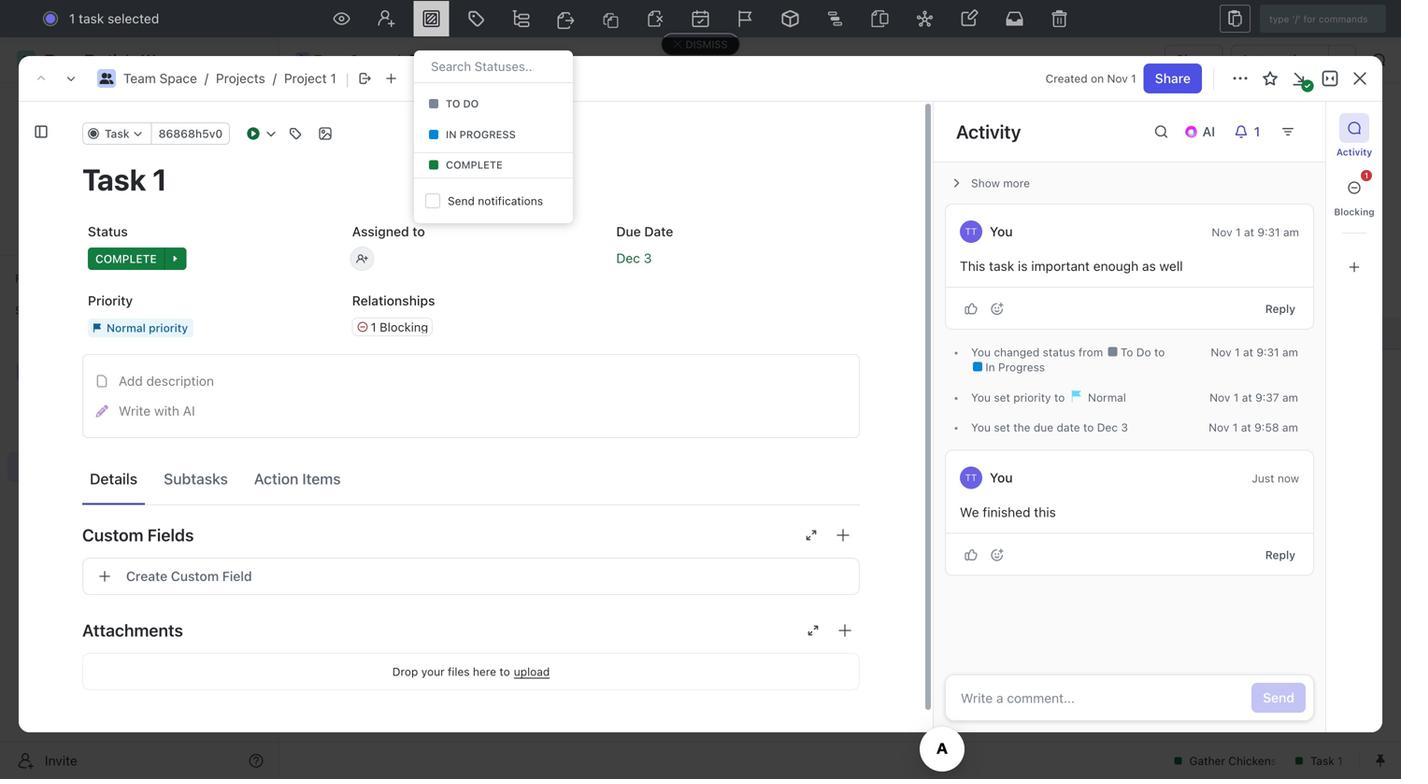 Task type: locate. For each thing, give the bounding box(es) containing it.
1 horizontal spatial progress
[[998, 361, 1045, 374]]

progress down changed
[[998, 361, 1045, 374]]

0 horizontal spatial custom
[[82, 525, 143, 546]]

project down |
[[324, 112, 408, 143]]

2 horizontal spatial space
[[350, 52, 388, 67]]

1 vertical spatial add task button
[[368, 501, 439, 523]]

inbox link
[[7, 122, 271, 152]]

custom
[[82, 525, 143, 546], [171, 569, 219, 584]]

user group image
[[297, 55, 309, 65], [100, 73, 114, 84]]

0 horizontal spatial complete
[[349, 265, 410, 278]]

1 horizontal spatial do
[[463, 98, 479, 110]]

1 vertical spatial task
[[989, 259, 1015, 274]]

blocking down relationships
[[380, 320, 428, 334]]

at for set the due date to
[[1241, 421, 1252, 434]]

0 vertical spatial share
[[1176, 52, 1212, 67]]

do right from
[[1137, 346, 1151, 359]]

projects up to do button
[[427, 52, 476, 67]]

0 vertical spatial task
[[1295, 120, 1323, 136]]

1 vertical spatial complete
[[349, 265, 410, 278]]

team space up |
[[314, 52, 388, 67]]

add task up "4"
[[377, 504, 432, 520]]

add task for right add task button
[[1266, 120, 1323, 136]]

1 tt from the top
[[965, 226, 977, 237]]

task inside section
[[989, 259, 1015, 274]]

now
[[1278, 472, 1300, 485]]

1 reply button from the top
[[1258, 298, 1303, 320]]

do left "4"
[[367, 557, 384, 570]]

project 1 up to do button
[[516, 52, 569, 67]]

relationships
[[352, 293, 435, 309]]

add task down automations "button"
[[1266, 120, 1323, 136]]

2 vertical spatial projects
[[56, 396, 105, 411]]

just now
[[1252, 472, 1300, 485]]

1 horizontal spatial team
[[123, 71, 156, 86]]

share for share button to the right of on
[[1155, 71, 1191, 86]]

0 vertical spatial set
[[994, 391, 1011, 404]]

to do inside task sidebar content section
[[1118, 346, 1155, 359]]

task left selected
[[79, 11, 104, 26]]

1 horizontal spatial send
[[1263, 690, 1295, 706]]

in inside in progress button
[[446, 129, 457, 141]]

Edit task name text field
[[82, 162, 860, 197]]

in up edit task name "text field"
[[446, 129, 457, 141]]

send notifications
[[448, 194, 543, 207]]

/ left |
[[273, 71, 277, 86]]

2 vertical spatial add
[[377, 504, 401, 520]]

activity inside the task sidebar navigation tab list
[[1337, 147, 1373, 158]]

your
[[421, 666, 445, 679]]

0 horizontal spatial send
[[448, 194, 475, 207]]

in down changed
[[986, 361, 995, 374]]

0 horizontal spatial team space
[[45, 364, 119, 380]]

0 horizontal spatial task
[[79, 11, 104, 26]]

team space up the pencil image
[[45, 364, 119, 380]]

0 vertical spatial team
[[314, 52, 347, 67]]

team
[[314, 52, 347, 67], [123, 71, 156, 86], [45, 364, 77, 380]]

status
[[88, 224, 128, 239]]

activity
[[956, 121, 1021, 143], [1337, 147, 1373, 158]]

1 vertical spatial in
[[986, 361, 995, 374]]

field
[[222, 569, 252, 584]]

1 horizontal spatial complete
[[446, 159, 503, 171]]

send inside button
[[1263, 690, 1295, 706]]

0 vertical spatial activity
[[956, 121, 1021, 143]]

2 vertical spatial space
[[81, 364, 119, 380]]

projects
[[427, 52, 476, 67], [216, 71, 265, 86], [56, 396, 105, 411]]

to do inside button
[[446, 98, 479, 110]]

send
[[448, 194, 475, 207], [1263, 690, 1295, 706]]

team space inside sidebar navigation
[[45, 364, 119, 380]]

2 set from the top
[[994, 421, 1011, 434]]

86868h5v0
[[159, 127, 223, 140]]

0 horizontal spatial space
[[81, 364, 119, 380]]

tree
[[7, 325, 271, 578]]

project 1 link left |
[[284, 71, 336, 86]]

progress down to do button
[[460, 129, 516, 141]]

blocking down 1 button
[[1334, 207, 1375, 217]]

1 horizontal spatial add task
[[1266, 120, 1323, 136]]

9:31 left the task sidebar navigation tab list
[[1258, 226, 1280, 239]]

project 1 down |
[[324, 112, 432, 143]]

0 horizontal spatial add task
[[377, 504, 432, 520]]

0 horizontal spatial to do
[[349, 557, 384, 570]]

Search tasks... text field
[[1169, 213, 1356, 241]]

created
[[1046, 72, 1088, 85]]

in inside task sidebar content section
[[986, 361, 995, 374]]

1 vertical spatial team
[[123, 71, 156, 86]]

attachments
[[82, 621, 183, 641]]

task sidebar navigation tab list
[[1334, 113, 1375, 282]]

projects inside team space / projects / project 1 |
[[216, 71, 265, 86]]

team space / projects / project 1 |
[[123, 69, 349, 88]]

0 horizontal spatial project 1
[[324, 112, 432, 143]]

2 reply button from the top
[[1258, 544, 1303, 567]]

1 horizontal spatial blocking
[[1334, 207, 1375, 217]]

at for set priority to
[[1242, 391, 1253, 404]]

set left priority
[[994, 391, 1011, 404]]

inbox
[[45, 129, 78, 145]]

we finished this
[[960, 505, 1056, 520]]

due date
[[616, 224, 673, 239]]

date
[[645, 224, 673, 239]]

reply button for we finished this
[[1258, 544, 1303, 567]]

2 horizontal spatial team
[[314, 52, 347, 67]]

nov 1 at 9:31 am
[[1212, 226, 1300, 239], [1211, 346, 1299, 359]]

in progress down to do button
[[446, 129, 516, 141]]

2 horizontal spatial to do
[[1118, 346, 1155, 359]]

1 horizontal spatial in
[[986, 361, 995, 374]]

1 horizontal spatial projects
[[216, 71, 265, 86]]

0 horizontal spatial user group image
[[100, 73, 114, 84]]

share button right on
[[1144, 64, 1202, 93]]

to do down search statuses... field
[[446, 98, 479, 110]]

project 1 link up to do button
[[492, 49, 574, 71]]

2 vertical spatial do
[[367, 557, 384, 570]]

1 horizontal spatial custom
[[171, 569, 219, 584]]

0 vertical spatial user group image
[[297, 55, 309, 65]]

priority
[[88, 293, 133, 309]]

1 reply from the top
[[1266, 302, 1296, 316]]

notifications
[[478, 194, 543, 207]]

add task button up "4"
[[368, 501, 439, 523]]

custom fields button
[[82, 513, 860, 558]]

sidebar navigation
[[0, 37, 280, 780]]

1 vertical spatial activity
[[1337, 147, 1373, 158]]

86868h5v0 button
[[151, 122, 230, 145]]

ai
[[183, 403, 195, 419]]

home
[[45, 98, 81, 113]]

task up "4"
[[404, 504, 432, 520]]

tree containing team space
[[7, 325, 271, 578]]

share left automations on the right top of page
[[1176, 52, 1212, 67]]

you
[[990, 224, 1013, 239], [971, 346, 991, 359], [971, 391, 991, 404], [971, 421, 991, 434], [990, 470, 1013, 486]]

send for send notifications
[[448, 194, 475, 207]]

9:31
[[1258, 226, 1280, 239], [1257, 346, 1280, 359]]

team space link
[[291, 49, 393, 71], [123, 71, 197, 86], [45, 357, 267, 387]]

1 inside button
[[1365, 172, 1369, 180]]

user group image up home link
[[100, 73, 114, 84]]

0 vertical spatial progress
[[460, 129, 516, 141]]

1 vertical spatial task
[[404, 504, 432, 520]]

0 horizontal spatial in progress
[[446, 129, 516, 141]]

project left |
[[284, 71, 327, 86]]

0 vertical spatial send
[[448, 194, 475, 207]]

team up home link
[[123, 71, 156, 86]]

1 inside 'link'
[[409, 325, 415, 341]]

0 vertical spatial in progress
[[446, 129, 516, 141]]

0 vertical spatial blocking
[[1334, 207, 1375, 217]]

1 vertical spatial send
[[1263, 690, 1295, 706]]

nov for set priority to
[[1210, 391, 1231, 404]]

tt up we
[[965, 473, 977, 483]]

send button
[[1252, 683, 1306, 713]]

0 vertical spatial project 1
[[516, 52, 569, 67]]

due
[[616, 224, 641, 239]]

complete up relationships
[[349, 265, 410, 278]]

2 horizontal spatial add
[[1266, 120, 1291, 136]]

2 horizontal spatial projects
[[427, 52, 476, 67]]

0 vertical spatial to do
[[446, 98, 479, 110]]

1 vertical spatial 9:31
[[1257, 346, 1280, 359]]

1 vertical spatial progress
[[998, 361, 1045, 374]]

0 vertical spatial reply button
[[1258, 298, 1303, 320]]

add inside button
[[119, 373, 143, 389]]

1 horizontal spatial space
[[159, 71, 197, 86]]

progress inside in progress button
[[460, 129, 516, 141]]

invite
[[45, 754, 77, 769]]

1 horizontal spatial add task button
[[1255, 113, 1334, 143]]

1
[[69, 11, 75, 26], [563, 52, 569, 67], [330, 71, 336, 86], [1131, 72, 1137, 85], [414, 112, 427, 143], [1365, 172, 1369, 180], [1236, 226, 1241, 239], [371, 320, 376, 334], [409, 325, 415, 341], [1235, 346, 1240, 359], [1234, 391, 1239, 404], [1233, 421, 1238, 434]]

0 vertical spatial 9:31
[[1258, 226, 1280, 239]]

9:31 up 9:37
[[1257, 346, 1280, 359]]

upload
[[514, 666, 550, 679]]

normal
[[1085, 391, 1126, 404]]

details button
[[82, 462, 145, 496]]

tt
[[965, 226, 977, 237], [965, 473, 977, 483]]

1 horizontal spatial in progress
[[983, 361, 1045, 374]]

1 horizontal spatial to do
[[446, 98, 479, 110]]

0 vertical spatial reply
[[1266, 302, 1296, 316]]

assigned
[[352, 224, 409, 239]]

1 vertical spatial share
[[1155, 71, 1191, 86]]

1 vertical spatial tt
[[965, 473, 977, 483]]

you for at
[[990, 224, 1013, 239]]

complete button
[[412, 152, 575, 179]]

this
[[1034, 505, 1056, 520]]

1 horizontal spatial task
[[1295, 120, 1323, 136]]

0 vertical spatial add task button
[[1255, 113, 1334, 143]]

project 1 link
[[492, 49, 574, 71], [284, 71, 336, 86]]

0 vertical spatial custom
[[82, 525, 143, 546]]

in progress inside task sidebar content section
[[983, 361, 1045, 374]]

1 vertical spatial set
[[994, 421, 1011, 434]]

/
[[396, 52, 400, 67], [485, 52, 489, 67], [205, 71, 208, 86], [273, 71, 277, 86]]

in progress
[[446, 129, 516, 141], [983, 361, 1045, 374]]

1 vertical spatial project
[[284, 71, 327, 86]]

am right 9:37
[[1283, 391, 1299, 404]]

tt up this
[[965, 226, 977, 237]]

add task button down automations "button"
[[1255, 113, 1334, 143]]

complete up calendar
[[446, 159, 503, 171]]

1 vertical spatial user group image
[[100, 73, 114, 84]]

task
[[1295, 120, 1323, 136], [404, 504, 432, 520]]

add
[[1266, 120, 1291, 136], [119, 373, 143, 389], [377, 504, 401, 520]]

custom left field
[[171, 569, 219, 584]]

0 horizontal spatial in
[[446, 129, 457, 141]]

1 vertical spatial add task
[[377, 504, 432, 520]]

task left is
[[989, 259, 1015, 274]]

do up in progress button at the left top
[[463, 98, 479, 110]]

calendar link
[[473, 168, 533, 194]]

1 vertical spatial project 1
[[324, 112, 432, 143]]

reply for we finished this
[[1266, 549, 1296, 562]]

2 reply from the top
[[1266, 549, 1296, 562]]

am for set the due date to
[[1283, 421, 1299, 434]]

project up to do button
[[516, 52, 560, 67]]

reply
[[1266, 302, 1296, 316], [1266, 549, 1296, 562]]

gantt
[[567, 173, 602, 189]]

project
[[516, 52, 560, 67], [284, 71, 327, 86], [324, 112, 408, 143]]

add task button
[[1255, 113, 1334, 143], [368, 501, 439, 523]]

activity inside task sidebar content section
[[956, 121, 1021, 143]]

add description
[[119, 373, 214, 389]]

add task for leftmost add task button
[[377, 504, 432, 520]]

action
[[254, 470, 299, 488]]

do inside button
[[463, 98, 479, 110]]

user group image up team space / projects / project 1 |
[[297, 55, 309, 65]]

set
[[994, 391, 1011, 404], [994, 421, 1011, 434]]

1 vertical spatial team space
[[45, 364, 119, 380]]

projects up the "86868h5v0" on the top left of the page
[[216, 71, 265, 86]]

am
[[1284, 226, 1300, 239], [1283, 346, 1299, 359], [1283, 391, 1299, 404], [1283, 421, 1299, 434]]

share button
[[1165, 45, 1223, 75], [1144, 64, 1202, 93]]

nov 1 at 9:37 am
[[1210, 391, 1299, 404]]

reply button down just now
[[1258, 544, 1303, 567]]

/ up the "86868h5v0" on the top left of the page
[[205, 71, 208, 86]]

project 1
[[516, 52, 569, 67], [324, 112, 432, 143]]

reply down search tasks... text field
[[1266, 302, 1296, 316]]

0 vertical spatial do
[[463, 98, 479, 110]]

set left the
[[994, 421, 1011, 434]]

1 vertical spatial blocking
[[380, 320, 428, 334]]

am right 9:58
[[1283, 421, 1299, 434]]

1 vertical spatial custom
[[171, 569, 219, 584]]

1 task selected
[[69, 11, 159, 26]]

0 horizontal spatial progress
[[460, 129, 516, 141]]

nov
[[1107, 72, 1128, 85], [1212, 226, 1233, 239], [1211, 346, 1232, 359], [1210, 391, 1231, 404], [1209, 421, 1230, 434]]

am up nov 1 at 9:37 am
[[1283, 346, 1299, 359]]

from
[[1079, 346, 1103, 359]]

at
[[1244, 226, 1255, 239], [1243, 346, 1254, 359], [1242, 391, 1253, 404], [1241, 421, 1252, 434]]

to do right from
[[1118, 346, 1155, 359]]

complete
[[446, 159, 503, 171], [349, 265, 410, 278]]

0 horizontal spatial team
[[45, 364, 77, 380]]

2 vertical spatial team
[[45, 364, 77, 380]]

Search Statuses... field
[[429, 58, 536, 75]]

1 vertical spatial space
[[159, 71, 197, 86]]

team space link inside sidebar navigation
[[45, 357, 267, 387]]

reply button down search tasks... text field
[[1258, 298, 1303, 320]]

changed
[[994, 346, 1040, 359]]

am left the task sidebar navigation tab list
[[1284, 226, 1300, 239]]

1 vertical spatial do
[[1137, 346, 1151, 359]]

blocking inside the task sidebar navigation tab list
[[1334, 207, 1375, 217]]

0 vertical spatial in
[[446, 129, 457, 141]]

space inside team space / projects / project 1 |
[[159, 71, 197, 86]]

team up |
[[314, 52, 347, 67]]

task down automations "button"
[[1295, 120, 1323, 136]]

custom inside custom fields dropdown button
[[82, 525, 143, 546]]

0 vertical spatial task
[[79, 11, 104, 26]]

1 horizontal spatial task
[[989, 259, 1015, 274]]

description
[[146, 373, 214, 389]]

task for selected
[[79, 11, 104, 26]]

1 horizontal spatial add
[[377, 504, 401, 520]]

1 button
[[1340, 170, 1372, 203]]

projects left write at the bottom left
[[56, 396, 105, 411]]

created on nov 1
[[1046, 72, 1137, 85]]

0 vertical spatial complete
[[446, 159, 503, 171]]

1 vertical spatial reply button
[[1258, 544, 1303, 567]]

/ up to do button
[[485, 52, 489, 67]]

share button down "new" button
[[1165, 45, 1223, 75]]

1 vertical spatial in progress
[[983, 361, 1045, 374]]

‎task 1 link
[[372, 320, 648, 347]]

2 tt from the top
[[965, 473, 977, 483]]

to do left "4"
[[349, 557, 384, 570]]

team right user group icon
[[45, 364, 77, 380]]

share right on
[[1155, 71, 1191, 86]]

0 horizontal spatial project 1 link
[[284, 71, 336, 86]]

1 vertical spatial projects
[[216, 71, 265, 86]]

in progress down changed
[[983, 361, 1045, 374]]

0 vertical spatial projects
[[427, 52, 476, 67]]

0 horizontal spatial add
[[119, 373, 143, 389]]

reply down just now
[[1266, 549, 1296, 562]]

custom up create at left bottom
[[82, 525, 143, 546]]

to do
[[446, 98, 479, 110], [1118, 346, 1155, 359], [349, 557, 384, 570]]



Task type: vqa. For each thing, say whether or not it's contained in the screenshot.
Agency to the top
no



Task type: describe. For each thing, give the bounding box(es) containing it.
user group image
[[19, 366, 33, 378]]

you for from
[[971, 346, 991, 359]]

assigned to
[[352, 224, 425, 239]]

/ left search statuses... field
[[396, 52, 400, 67]]

do inside task sidebar content section
[[1137, 346, 1151, 359]]

create
[[126, 569, 167, 584]]

1 horizontal spatial project 1 link
[[492, 49, 574, 71]]

3
[[1121, 421, 1128, 434]]

0 horizontal spatial add task button
[[368, 501, 439, 523]]

complete inside button
[[446, 159, 503, 171]]

subtasks
[[164, 470, 228, 488]]

projects inside tree
[[56, 396, 105, 411]]

1 inside team space / projects / project 1 |
[[330, 71, 336, 86]]

well
[[1160, 259, 1183, 274]]

‎task 1
[[377, 325, 415, 341]]

at for changed status from
[[1243, 346, 1254, 359]]

action items
[[254, 470, 341, 488]]

automations
[[1241, 52, 1319, 67]]

reply button for this task is important enough as well
[[1258, 298, 1303, 320]]

new
[[1238, 11, 1266, 26]]

1 blocking
[[371, 320, 428, 334]]

1 set from the top
[[994, 391, 1011, 404]]

reply for this task is important enough as well
[[1266, 302, 1296, 316]]

send for send
[[1263, 690, 1295, 706]]

0 vertical spatial project
[[516, 52, 560, 67]]

priority
[[1014, 391, 1051, 404]]

date
[[1057, 421, 1080, 434]]

task sidebar content section
[[933, 102, 1326, 733]]

0 vertical spatial add
[[1266, 120, 1291, 136]]

0 vertical spatial space
[[350, 52, 388, 67]]

progress inside task sidebar content section
[[998, 361, 1045, 374]]

0 vertical spatial nov 1 at 9:31 am
[[1212, 226, 1300, 239]]

we
[[960, 505, 979, 520]]

action items button
[[247, 462, 348, 496]]

projects link inside tree
[[56, 389, 219, 419]]

important
[[1031, 259, 1090, 274]]

in progress inside button
[[446, 129, 516, 141]]

you for to
[[971, 391, 991, 404]]

the
[[1014, 421, 1031, 434]]

4
[[406, 557, 413, 570]]

create custom field button
[[82, 558, 860, 596]]

2 vertical spatial project
[[324, 112, 408, 143]]

nov for changed status from
[[1211, 346, 1232, 359]]

just
[[1252, 472, 1275, 485]]

set priority to
[[991, 391, 1068, 404]]

dashboards
[[45, 193, 117, 208]]

favorites
[[15, 272, 64, 285]]

space inside sidebar navigation
[[81, 364, 119, 380]]

this task is important enough as well
[[960, 259, 1183, 274]]

1 horizontal spatial team space
[[314, 52, 388, 67]]

dismiss
[[686, 38, 728, 50]]

favorites button
[[7, 267, 83, 290]]

tt for we
[[965, 473, 977, 483]]

hide button
[[963, 216, 1003, 238]]

hide
[[970, 220, 995, 233]]

am for set priority to
[[1283, 391, 1299, 404]]

1 vertical spatial nov 1 at 9:31 am
[[1211, 346, 1299, 359]]

custom inside create custom field button
[[171, 569, 219, 584]]

calendar
[[477, 173, 533, 189]]

9:37
[[1256, 391, 1280, 404]]

0 horizontal spatial task
[[404, 504, 432, 520]]

status
[[1043, 346, 1076, 359]]

nov for set the due date to
[[1209, 421, 1230, 434]]

here
[[473, 666, 496, 679]]

to inside button
[[446, 98, 460, 110]]

write with ai button
[[89, 396, 854, 426]]

home link
[[7, 91, 271, 121]]

tt for this
[[965, 226, 977, 237]]

add description button
[[89, 366, 854, 396]]

1 horizontal spatial user group image
[[297, 55, 309, 65]]

list link
[[416, 168, 442, 194]]

you set the due date to dec 3
[[971, 421, 1128, 434]]

subtasks button
[[156, 462, 235, 496]]

list
[[420, 173, 442, 189]]

team inside team space / projects / project 1 |
[[123, 71, 156, 86]]

share for share button underneath "new" button
[[1176, 52, 1212, 67]]

as
[[1142, 259, 1156, 274]]

team inside tree
[[45, 364, 77, 380]]

in progress button
[[422, 122, 566, 148]]

upload button
[[514, 666, 550, 679]]

2 vertical spatial to do
[[349, 557, 384, 570]]

details
[[90, 470, 138, 488]]

tree inside sidebar navigation
[[7, 325, 271, 578]]

search...
[[658, 11, 711, 26]]

type '/' for commands field
[[1260, 5, 1387, 33]]

0 horizontal spatial do
[[367, 557, 384, 570]]

⌘k
[[826, 11, 846, 26]]

pencil image
[[96, 405, 108, 418]]

is
[[1018, 259, 1028, 274]]

files
[[448, 666, 470, 679]]

write
[[119, 403, 151, 419]]

custom fields
[[82, 525, 194, 546]]

am for changed status from
[[1283, 346, 1299, 359]]

write with ai
[[119, 403, 195, 419]]

dec
[[1097, 421, 1118, 434]]

this
[[960, 259, 986, 274]]

spaces
[[15, 304, 55, 317]]

attachments button
[[82, 609, 860, 654]]

gantt link
[[563, 168, 602, 194]]

drop
[[392, 666, 418, 679]]

dashboards link
[[7, 186, 271, 216]]

enough
[[1094, 259, 1139, 274]]

new button
[[1212, 4, 1277, 34]]

0 horizontal spatial blocking
[[380, 320, 428, 334]]

task for is
[[989, 259, 1015, 274]]

drop your files here to upload
[[392, 666, 550, 679]]

‎task
[[377, 325, 405, 341]]

on
[[1091, 72, 1104, 85]]

to do button
[[422, 91, 566, 117]]

fields
[[148, 525, 194, 546]]

finished
[[983, 505, 1031, 520]]

automations button
[[1232, 46, 1329, 74]]

items
[[302, 470, 341, 488]]

project inside team space / projects / project 1 |
[[284, 71, 327, 86]]

due
[[1034, 421, 1054, 434]]



